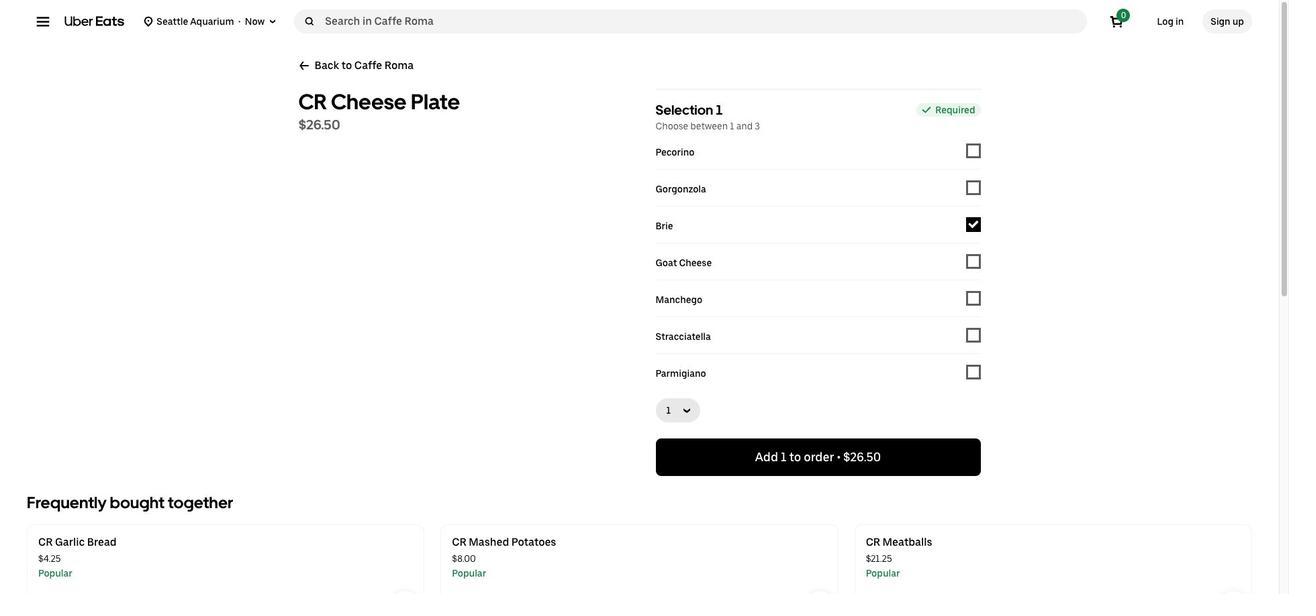 Task type: describe. For each thing, give the bounding box(es) containing it.
deliver to image
[[267, 16, 278, 27]]

main navigation menu image
[[36, 15, 50, 28]]

go back image
[[298, 60, 309, 71]]



Task type: vqa. For each thing, say whether or not it's contained in the screenshot.
when ICON
no



Task type: locate. For each thing, give the bounding box(es) containing it.
deliver to image
[[143, 16, 154, 27]]

Search in Caffe Roma text field
[[325, 14, 1082, 28]]

uber eats home image
[[64, 16, 124, 27]]



